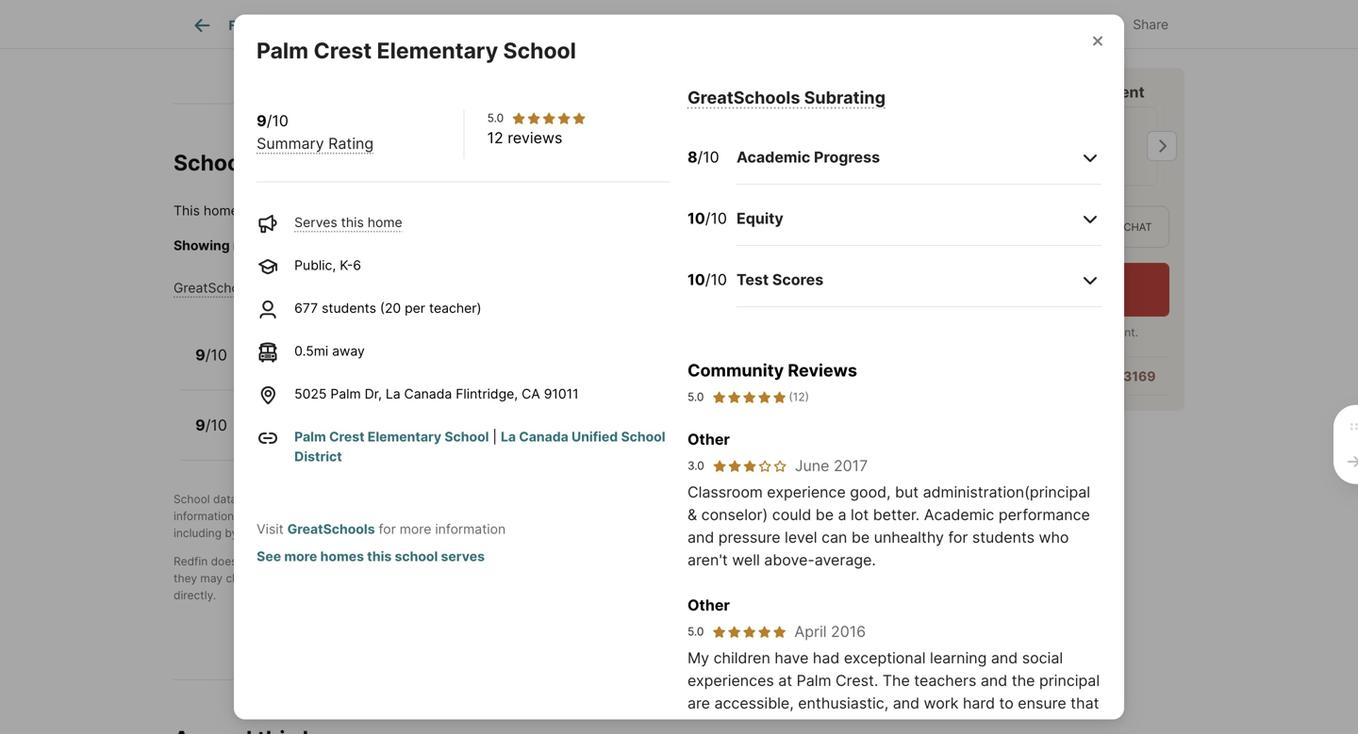 Task type: locate. For each thing, give the bounding box(es) containing it.
9 /10
[[195, 346, 227, 365], [195, 416, 227, 435]]

tour inside list box
[[1037, 221, 1066, 233]]

0 vertical spatial la
[[321, 203, 336, 219]]

8 for 8 /10
[[688, 148, 698, 167]]

1 horizontal spatial canada
[[404, 386, 452, 402]]

public, left 7-
[[248, 429, 290, 445]]

palm inside the my children have had exceptional learning and social experiences at palm crest. the teachers and the principal are accessible, enthusiastic, and work hard to ensure that all students succeed.
[[797, 672, 832, 691]]

feed link
[[191, 14, 260, 37]]

2 vertical spatial rating 5.0 out of 5 element
[[712, 625, 787, 640]]

visiting
[[324, 527, 362, 541]]

buyers
[[641, 493, 677, 507]]

be down information.
[[411, 572, 425, 586]]

teachers
[[914, 672, 977, 691]]

1 vertical spatial premier
[[1061, 326, 1102, 340]]

1 vertical spatial crest
[[288, 338, 328, 356]]

10 down serving
[[688, 271, 706, 289]]

1 vertical spatial serves
[[330, 359, 373, 375]]

0 horizontal spatial k-
[[294, 359, 307, 375]]

is for provided
[[240, 493, 249, 507]]

rating
[[328, 135, 374, 153], [324, 280, 363, 296]]

palm crest elementary school dialog
[[234, 15, 1125, 735]]

premier down 5:00 in the top of the page
[[1061, 326, 1102, 340]]

school down teacher)
[[420, 338, 471, 356]]

equity button
[[737, 193, 1102, 246]]

information up serves
[[435, 522, 506, 538]]

0 vertical spatial or
[[760, 510, 771, 524]]

1 vertical spatial public,
[[248, 359, 290, 375]]

with up academic progress dropdown button
[[942, 83, 974, 101]]

0 horizontal spatial their
[[450, 510, 474, 524]]

conduct
[[403, 510, 447, 524]]

5.0 up 12 reviews
[[487, 111, 504, 125]]

crest for palm crest elementary school |
[[329, 429, 365, 445]]

2 vertical spatial canada
[[519, 429, 569, 445]]

the down step,
[[366, 527, 383, 541]]

crest right 7-
[[329, 429, 365, 445]]

k- up 5025
[[294, 359, 307, 375]]

as inside school service boundaries are intended to be used as a reference only; they may change and are not
[[745, 555, 757, 569]]

data
[[213, 493, 237, 507]]

only;
[[824, 555, 850, 569]]

a inside school service boundaries are intended to be used as a reference only; they may change and are not
[[760, 555, 766, 569]]

2.8mi
[[459, 429, 493, 445]]

0.5mi inside "palm crest elementary school public, k-6 • serves this home • 0.5mi"
[[453, 359, 487, 375]]

exceptional
[[844, 650, 926, 668]]

1 vertical spatial schools
[[716, 510, 757, 524]]

the
[[297, 203, 318, 219], [424, 238, 445, 254], [366, 527, 383, 541], [726, 572, 743, 586], [1012, 672, 1035, 691]]

0 vertical spatial rating
[[328, 135, 374, 153]]

be
[[816, 506, 834, 525], [852, 529, 870, 547], [698, 555, 712, 569], [411, 572, 425, 586]]

school down well
[[746, 572, 781, 586]]

0 vertical spatial serves
[[295, 215, 337, 231]]

this home is within the la canada unified school district
[[174, 203, 537, 219]]

2016
[[831, 623, 866, 642]]

5.0 for 12
[[487, 111, 504, 125]]

schedule
[[986, 274, 1055, 292]]

0 horizontal spatial academic
[[737, 148, 811, 167]]

district down 7-
[[295, 449, 342, 465]]

canada up palm crest elementary school | in the left bottom of the page
[[404, 386, 452, 402]]

public, 7-12 • serves this home • 2.8mi
[[248, 429, 493, 445]]

summary up 677
[[261, 280, 320, 296]]

8 inside palm crest elementary school dialog
[[688, 148, 698, 167]]

to right hard
[[1000, 695, 1014, 713]]

0 horizontal spatial 8
[[688, 148, 698, 167]]

1 horizontal spatial 0.5mi
[[453, 359, 487, 375]]

0 horizontal spatial unified
[[392, 203, 439, 219]]

is
[[242, 203, 252, 219], [240, 493, 249, 507]]

the inside first step, and conduct their own investigation to determine their desired schools or school districts, including by contacting and visiting the schools themselves.
[[366, 527, 383, 541]]

10 for test scores
[[688, 271, 706, 289]]

1 tab from the left
[[277, 3, 371, 48]]

school up to
[[469, 555, 506, 569]]

2 vertical spatial la
[[501, 429, 516, 445]]

and down the
[[893, 695, 920, 713]]

serves inside "palm crest elementary school public, k-6 • serves this home • 0.5mi"
[[330, 359, 373, 375]]

k- down please
[[340, 258, 353, 274]]

all right the see
[[635, 238, 649, 254]]

or inside first step, and conduct their own investigation to determine their desired schools or school districts, including by contacting and visiting the schools themselves.
[[760, 510, 771, 524]]

public, inside palm crest elementary school dialog
[[295, 258, 336, 274]]

la canada unified school district link
[[321, 203, 537, 219], [295, 429, 666, 465]]

or down use
[[760, 510, 771, 524]]

1 horizontal spatial 6
[[353, 258, 361, 274]]

0 vertical spatial 10
[[688, 210, 706, 228]]

0 vertical spatial summary
[[257, 135, 324, 153]]

1 vertical spatial la canada unified school district link
[[295, 429, 666, 465]]

school up showing nearby schools. please check the school district website to see all schools serving this home.
[[442, 203, 486, 219]]

1 vertical spatial or
[[308, 555, 319, 569]]

academic inside classroom experience good, but administration(principal & conselor) could be a lot better. academic performance and pressure level can be unhealthy for students who aren't well above-average.
[[924, 506, 995, 525]]

palm down greatschools summary rating link
[[248, 338, 284, 356]]

school up teacher)
[[448, 238, 489, 254]]

tour via video chat
[[1037, 221, 1153, 233]]

crest inside "palm crest elementary school public, k-6 • serves this home • 0.5mi"
[[288, 338, 328, 356]]

0 horizontal spatial 6
[[307, 359, 315, 375]]

12 reviews
[[487, 129, 563, 147]]

at
[[1067, 295, 1077, 308], [779, 672, 793, 691]]

1 horizontal spatial 8
[[1089, 126, 1112, 167]]

students down accessible,
[[708, 718, 770, 735]]

8 inside button
[[1089, 126, 1112, 167]]

are inside the my children have had exceptional learning and social experiences at palm crest. the teachers and the principal are accessible, enthusiastic, and work hard to ensure that all students succeed.
[[688, 695, 710, 713]]

public, down schools.
[[295, 258, 336, 274]]

1 10 /10 from the top
[[688, 210, 727, 228]]

1 vertical spatial k-
[[294, 359, 307, 375]]

learning
[[930, 650, 987, 668]]

to inside first step, and conduct their own investigation to determine their desired schools or school districts, including by contacting and visiting the schools themselves.
[[574, 510, 585, 524]]

at down tour at the right top of the page
[[1067, 295, 1077, 308]]

palm down feed
[[257, 37, 309, 64]]

is left the within
[[242, 203, 252, 219]]

visit greatschools for more information
[[257, 522, 506, 538]]

serves this home link
[[295, 215, 403, 231]]

tab
[[277, 3, 371, 48], [371, 3, 505, 48], [505, 3, 648, 48], [648, 3, 735, 48], [735, 3, 817, 48]]

are down experiences
[[688, 695, 710, 713]]

all inside the my children have had exceptional learning and social experiences at palm crest. the teachers and the principal are accessible, enthusiastic, and work hard to ensure that all students succeed.
[[688, 718, 703, 735]]

academic down greatschools subrating link
[[737, 148, 811, 167]]

share
[[1133, 17, 1169, 33]]

2 vertical spatial crest
[[329, 429, 365, 445]]

crest
[[314, 37, 372, 64], [288, 338, 328, 356], [329, 429, 365, 445]]

school data is provided by greatschools
[[174, 493, 391, 507]]

1 vertical spatial 6
[[307, 359, 315, 375]]

have
[[775, 650, 809, 668]]

information inside palm crest elementary school dialog
[[435, 522, 506, 538]]

1 horizontal spatial or
[[760, 510, 771, 524]]

hard
[[963, 695, 995, 713]]

9 for public, 7-12 • serves this home • 2.8mi
[[195, 416, 205, 435]]

that
[[1071, 695, 1100, 713]]

greatschools up homes at the left of the page
[[287, 522, 375, 538]]

own
[[477, 510, 500, 524]]

at inside the "schedule tour next available: today at 5:00 pm"
[[1067, 295, 1077, 308]]

not up change
[[240, 555, 258, 569]]

contacting
[[241, 527, 298, 541]]

test
[[737, 271, 769, 289]]

use
[[745, 493, 764, 507]]

10 /10 down serving
[[688, 271, 727, 289]]

tour via video chat list box
[[905, 206, 1170, 248]]

tour for tour via video chat
[[1037, 221, 1066, 233]]

and up hard
[[981, 672, 1008, 691]]

school up "level"
[[775, 510, 810, 524]]

home down next on the top right of page
[[955, 326, 984, 340]]

level
[[785, 529, 818, 547]]

/10
[[267, 112, 289, 130], [698, 148, 720, 167], [706, 210, 727, 228], [706, 271, 727, 289], [205, 346, 227, 365], [205, 416, 227, 435]]

8
[[1089, 126, 1112, 167], [688, 148, 698, 167]]

2 vertical spatial tour
[[905, 326, 929, 340]]

district up showing nearby schools. please check the school district website to see all schools serving this home.
[[489, 203, 537, 219]]

0 vertical spatial as
[[301, 510, 313, 524]]

2 horizontal spatial la
[[501, 429, 516, 445]]

to up contact
[[684, 555, 695, 569]]

0 vertical spatial district
[[489, 203, 537, 219]]

rating 5.0 out of 5 element
[[511, 111, 587, 126], [712, 389, 787, 406], [712, 625, 787, 640]]

unified down 91011
[[572, 429, 618, 445]]

first step, and conduct their own investigation to determine their desired schools or school districts, including by contacting and visiting the schools themselves.
[[174, 510, 859, 541]]

1 horizontal spatial are
[[614, 555, 631, 569]]

agent.
[[1105, 326, 1139, 340]]

rating up this home is within the la canada unified school district
[[328, 135, 374, 153]]

1 vertical spatial students
[[973, 529, 1035, 547]]

0 horizontal spatial with
[[942, 83, 974, 101]]

None button
[[916, 106, 992, 187], [999, 107, 1075, 186], [916, 106, 992, 187], [999, 107, 1075, 186]]

better.
[[873, 506, 920, 525]]

home.
[[780, 238, 819, 254]]

step,
[[350, 510, 376, 524]]

all down experiences
[[688, 718, 703, 735]]

are down 'endorse'
[[292, 572, 309, 586]]

school
[[503, 37, 576, 64], [442, 203, 486, 219], [420, 338, 471, 356], [445, 429, 489, 445], [621, 429, 666, 445], [174, 493, 210, 507], [469, 555, 506, 569]]

not
[[240, 555, 258, 569], [312, 572, 330, 586]]

1 vertical spatial not
[[312, 572, 330, 586]]

2 vertical spatial elementary
[[368, 429, 442, 445]]

2 10 from the top
[[688, 271, 706, 289]]

and inside school service boundaries are intended to be used as a reference only; they may change and are not
[[269, 572, 289, 586]]

schools down renters
[[716, 510, 757, 524]]

june
[[795, 457, 830, 476]]

10 up serving
[[688, 210, 706, 228]]

schools left serving
[[652, 238, 700, 254]]

the inside 'guaranteed to be accurate. to verify school enrollment eligibility, contact the school district directly.'
[[726, 572, 743, 586]]

2 vertical spatial students
[[708, 718, 770, 735]]

elementary inside "palm crest elementary school public, k-6 • serves this home • 0.5mi"
[[332, 338, 416, 356]]

greatschools
[[688, 87, 800, 108], [174, 280, 257, 296], [319, 493, 391, 507], [767, 493, 839, 507], [287, 522, 375, 538]]

more down nonprofit
[[400, 522, 432, 538]]

1 vertical spatial district
[[785, 572, 822, 586]]

information inside , a nonprofit organization. redfin recommends buyers and renters use greatschools information and ratings as a
[[174, 510, 234, 524]]

school inside palm crest elementary school dialog
[[395, 549, 438, 565]]

service
[[509, 555, 548, 569]]

school inside first step, and conduct their own investigation to determine their desired schools or school districts, including by contacting and visiting the schools themselves.
[[775, 510, 810, 524]]

not inside school service boundaries are intended to be used as a reference only; they may change and are not
[[312, 572, 330, 586]]

2 vertical spatial are
[[688, 695, 710, 713]]

1 vertical spatial other
[[688, 597, 730, 615]]

2 horizontal spatial are
[[688, 695, 710, 713]]

0 vertical spatial schools
[[652, 238, 700, 254]]

la right |
[[501, 429, 516, 445]]

premier left the agent
[[1041, 83, 1099, 101]]

1 horizontal spatial not
[[312, 572, 330, 586]]

other for my
[[688, 597, 730, 615]]

guarantee
[[322, 555, 377, 569]]

other for classroom
[[688, 431, 730, 449]]

1 horizontal spatial academic
[[924, 506, 995, 525]]

2 9 /10 from the top
[[195, 416, 227, 435]]

students
[[322, 301, 376, 317], [973, 529, 1035, 547], [708, 718, 770, 735]]

0.5mi left away
[[295, 343, 329, 360]]

2 horizontal spatial canada
[[519, 429, 569, 445]]

0 vertical spatial 9
[[257, 112, 267, 130]]

tour up academic progress dropdown button
[[905, 83, 938, 101]]

option
[[905, 206, 1025, 248]]

students left (20
[[322, 301, 376, 317]]

can
[[822, 529, 848, 547]]

a inside classroom experience good, but administration(principal & conselor) could be a lot better. academic performance and pressure level can be unhealthy for students who aren't well above-average.
[[838, 506, 847, 525]]

0 vertical spatial at
[[1067, 295, 1077, 308]]

by right provided
[[302, 493, 315, 507]]

as
[[301, 510, 313, 524], [745, 555, 757, 569]]

other up 3.0
[[688, 431, 730, 449]]

school up the buyers at the left bottom of page
[[621, 429, 666, 445]]

0 horizontal spatial students
[[322, 301, 376, 317]]

greatschools inside , a nonprofit organization. redfin recommends buyers and renters use greatschools information and ratings as a
[[767, 493, 839, 507]]

0 horizontal spatial information
[[174, 510, 234, 524]]

pm
[[1107, 295, 1124, 308]]

palm down had on the right bottom of page
[[797, 672, 832, 691]]

2 vertical spatial 5.0
[[688, 626, 704, 639]]

2 other from the top
[[688, 597, 730, 615]]

k-
[[340, 258, 353, 274], [294, 359, 307, 375]]

greatschools down june
[[767, 493, 839, 507]]

9 for public, k-6 • serves this home • 0.5mi
[[195, 346, 205, 365]]

12 inside palm crest elementary school dialog
[[487, 129, 504, 147]]

crest down 677
[[288, 338, 328, 356]]

the inside the my children have had exceptional learning and social experiences at palm crest. the teachers and the principal are accessible, enthusiastic, and work hard to ensure that all students succeed.
[[1012, 672, 1035, 691]]

home inside "palm crest elementary school public, k-6 • serves this home • 0.5mi"
[[403, 359, 438, 375]]

0 horizontal spatial 12
[[307, 429, 321, 445]]

home down 5025 palm dr, la canada flintridge, ca 91011
[[409, 429, 444, 445]]

schools.
[[281, 238, 335, 254]]

1 horizontal spatial students
[[708, 718, 770, 735]]

to down information.
[[397, 572, 408, 586]]

9 /10 for public, 7-12 • serves this home • 2.8mi
[[195, 416, 227, 435]]

serves inside palm crest elementary school dialog
[[295, 215, 337, 231]]

677
[[295, 301, 318, 317]]

2 tab from the left
[[371, 3, 505, 48]]

palm inside "palm crest elementary school public, k-6 • serves this home • 0.5mi"
[[248, 338, 284, 356]]

la up schools.
[[321, 203, 336, 219]]

public, left 0.5mi away
[[248, 359, 290, 375]]

schools
[[174, 149, 259, 176]]

serves up dr,
[[330, 359, 373, 375]]

tour for tour with a redfin premier agent
[[905, 83, 938, 101]]

0 horizontal spatial schools
[[386, 527, 427, 541]]

be up contact
[[698, 555, 712, 569]]

with down available:
[[988, 326, 1010, 340]]

1 9 /10 from the top
[[195, 346, 227, 365]]

serves up schools.
[[295, 215, 337, 231]]

community
[[688, 360, 784, 381]]

at down have
[[779, 672, 793, 691]]

0 vertical spatial other
[[688, 431, 730, 449]]

6 up 5025
[[307, 359, 315, 375]]

accurate.
[[428, 572, 478, 586]]

0 vertical spatial canada
[[340, 203, 389, 219]]

district
[[489, 203, 537, 219], [295, 449, 342, 465]]

1 vertical spatial district
[[295, 449, 342, 465]]

1 horizontal spatial with
[[988, 326, 1010, 340]]

palm for palm crest elementary school
[[257, 37, 309, 64]]

0 horizontal spatial district
[[295, 449, 342, 465]]

0 horizontal spatial canada
[[340, 203, 389, 219]]

0 vertical spatial academic
[[737, 148, 811, 167]]

1 horizontal spatial at
[[1067, 295, 1077, 308]]

academic progress button
[[737, 131, 1102, 185]]

0 horizontal spatial at
[[779, 672, 793, 691]]

but
[[895, 484, 919, 502]]

not down redfin does not endorse or guarantee this information.
[[312, 572, 330, 586]]

via
[[1069, 221, 1086, 233]]

0 vertical spatial tour
[[905, 83, 938, 101]]

1 vertical spatial with
[[988, 326, 1010, 340]]

•
[[319, 359, 326, 375], [442, 359, 449, 375], [325, 429, 332, 445], [448, 429, 455, 445]]

1 vertical spatial are
[[292, 572, 309, 586]]

0 horizontal spatial more
[[284, 549, 317, 565]]

palm for palm crest elementary school |
[[295, 429, 326, 445]]

academic inside dropdown button
[[737, 148, 811, 167]]

organization.
[[458, 493, 527, 507]]

rating 5.0 out of 5 element down community at the right
[[712, 389, 787, 406]]

1 vertical spatial academic
[[924, 506, 995, 525]]

0.5mi inside palm crest elementary school dialog
[[295, 343, 329, 360]]

0 vertical spatial unified
[[392, 203, 439, 219]]

2 10 /10 from the top
[[688, 271, 727, 289]]

academic progress
[[737, 148, 880, 167]]

1 vertical spatial all
[[688, 718, 703, 735]]

please
[[338, 238, 379, 254]]

1 vertical spatial elementary
[[332, 338, 416, 356]]

see more homes this school serves link
[[257, 549, 485, 565]]

0 vertical spatial are
[[614, 555, 631, 569]]

12 left reviews
[[487, 129, 504, 147]]

la canada unified school district link up check
[[321, 203, 537, 219]]

community reviews
[[688, 360, 858, 381]]

greatschools summary rating link
[[174, 280, 363, 296]]

canada inside la canada unified school district
[[519, 429, 569, 445]]

other down contact
[[688, 597, 730, 615]]

more right see
[[284, 549, 317, 565]]

premier
[[1041, 83, 1099, 101], [1061, 326, 1102, 340]]

enrollment
[[569, 572, 625, 586]]

test scores button
[[737, 254, 1102, 308]]

crest for palm crest elementary school public, k-6 • serves this home • 0.5mi
[[288, 338, 328, 356]]

schools down conduct
[[386, 527, 427, 541]]

0 horizontal spatial or
[[308, 555, 319, 569]]

dr,
[[365, 386, 382, 402]]

students down administration(principal
[[973, 529, 1035, 547]]

1 vertical spatial 9
[[195, 346, 205, 365]]

1 vertical spatial more
[[284, 549, 317, 565]]

0 horizontal spatial la
[[321, 203, 336, 219]]

and
[[680, 493, 700, 507], [237, 510, 257, 524], [380, 510, 400, 524], [301, 527, 321, 541], [688, 529, 714, 547], [269, 572, 289, 586], [991, 650, 1018, 668], [981, 672, 1008, 691], [893, 695, 920, 713]]

palm down 5025
[[295, 429, 326, 445]]

12 down 5025
[[307, 429, 321, 445]]

home inside palm crest elementary school dialog
[[368, 215, 403, 231]]

1 vertical spatial 5.0
[[688, 391, 704, 404]]

1 horizontal spatial la
[[386, 386, 401, 402]]

1 vertical spatial tour
[[1037, 221, 1066, 233]]

public, inside "palm crest elementary school public, k-6 • serves this home • 0.5mi"
[[248, 359, 290, 375]]

0 vertical spatial public,
[[295, 258, 336, 274]]

this
[[341, 215, 364, 231], [754, 238, 777, 254], [932, 326, 951, 340], [377, 359, 399, 375], [383, 429, 406, 445], [367, 549, 392, 565], [380, 555, 399, 569]]

tour left via
[[1037, 221, 1066, 233]]

share button
[[1091, 4, 1185, 43]]

1 10 from the top
[[688, 210, 706, 228]]

students inside the my children have had exceptional learning and social experiences at palm crest. the teachers and the principal are accessible, enthusiastic, and work hard to ensure that all students succeed.
[[708, 718, 770, 735]]

and down 'endorse'
[[269, 572, 289, 586]]

0 horizontal spatial all
[[635, 238, 649, 254]]

6 down please
[[353, 258, 361, 274]]

1 horizontal spatial k-
[[340, 258, 353, 274]]

1 vertical spatial is
[[240, 493, 249, 507]]

as inside , a nonprofit organization. redfin recommends buyers and renters use greatschools information and ratings as a
[[301, 510, 313, 524]]

1 vertical spatial la
[[386, 386, 401, 402]]

1 vertical spatial 9 /10
[[195, 416, 227, 435]]

their down the buyers at the left bottom of page
[[645, 510, 670, 524]]

8 /10
[[688, 148, 720, 167]]

1 other from the top
[[688, 431, 730, 449]]

district down reference
[[785, 572, 822, 586]]

canada up please
[[340, 203, 389, 219]]

and left social
[[991, 650, 1018, 668]]

video
[[1089, 221, 1121, 233]]



Task type: vqa. For each thing, say whether or not it's contained in the screenshot.
'Rent'
no



Task type: describe. For each thing, give the bounding box(es) containing it.
palm crest elementary school public, k-6 • serves this home • 0.5mi
[[248, 338, 487, 375]]

k- inside palm crest elementary school dialog
[[340, 258, 353, 274]]

to left the see
[[593, 238, 605, 254]]

classroom
[[688, 484, 763, 502]]

to
[[481, 572, 494, 586]]

summary rating link
[[257, 135, 374, 153]]

school left |
[[445, 429, 489, 445]]

recommends
[[568, 493, 637, 507]]

school service boundaries are intended to be used as a reference only; they may change and are not
[[174, 555, 850, 586]]

5:00
[[1080, 295, 1104, 308]]

june 2017
[[795, 457, 868, 476]]

district inside la canada unified school district
[[295, 449, 342, 465]]

5.0 for april
[[688, 626, 704, 639]]

a left first
[[316, 510, 322, 524]]

had
[[813, 650, 840, 668]]

0 horizontal spatial are
[[292, 572, 309, 586]]

9 inside 9 /10 summary rating
[[257, 112, 267, 130]]

first
[[326, 510, 347, 524]]

this inside "palm crest elementary school public, k-6 • serves this home • 0.5mi"
[[377, 359, 399, 375]]

serving
[[704, 238, 750, 254]]

progress
[[814, 148, 880, 167]]

k- inside "palm crest elementary school public, k-6 • serves this home • 0.5mi"
[[294, 359, 307, 375]]

greatschools up 8 /10 on the right
[[688, 87, 800, 108]]

0 vertical spatial la canada unified school district link
[[321, 203, 537, 219]]

unhealthy
[[874, 529, 944, 547]]

1 vertical spatial rating
[[324, 280, 363, 296]]

1 horizontal spatial more
[[400, 522, 432, 538]]

work
[[924, 695, 959, 713]]

today
[[1031, 295, 1063, 308]]

school inside la canada unified school district
[[621, 429, 666, 445]]

redfin inside , a nonprofit organization. redfin recommends buyers and renters use greatschools information and ratings as a
[[531, 493, 565, 507]]

well
[[732, 552, 760, 570]]

the right check
[[424, 238, 445, 254]]

0 horizontal spatial for
[[379, 522, 396, 538]]

change
[[226, 572, 265, 586]]

district inside 'guaranteed to be accurate. to verify school enrollment eligibility, contact the school district directly.'
[[785, 572, 822, 586]]

to inside school service boundaries are intended to be used as a reference only; they may change and are not
[[684, 555, 695, 569]]

public, for public, 7-12 • serves this home • 2.8mi
[[248, 429, 290, 445]]

see more homes this school serves
[[257, 549, 485, 565]]

be up can
[[816, 506, 834, 525]]

• right 7-
[[325, 429, 332, 445]]

used
[[715, 555, 741, 569]]

2017
[[834, 457, 868, 476]]

la canada unified school district
[[295, 429, 666, 465]]

1 vertical spatial rating 5.0 out of 5 element
[[712, 389, 787, 406]]

2 vertical spatial serves
[[336, 429, 379, 445]]

rating inside 9 /10 summary rating
[[328, 135, 374, 153]]

test scores
[[737, 271, 824, 289]]

to inside the my children have had exceptional learning and social experiences at palm crest. the teachers and the principal are accessible, enthusiastic, and work hard to ensure that all students succeed.
[[1000, 695, 1014, 713]]

showing
[[174, 238, 230, 254]]

guaranteed to be accurate. to verify school enrollment eligibility, contact the school district directly.
[[174, 572, 822, 603]]

visit
[[257, 522, 284, 538]]

3169
[[1124, 369, 1156, 385]]

4 tab from the left
[[648, 3, 735, 48]]

conselor)
[[702, 506, 768, 525]]

school inside school service boundaries are intended to be used as a reference only; they may change and are not
[[469, 555, 506, 569]]

provided
[[252, 493, 299, 507]]

redfin does not endorse or guarantee this information.
[[174, 555, 466, 569]]

8 for 8
[[1089, 126, 1112, 167]]

information.
[[402, 555, 466, 569]]

greatschools link
[[287, 522, 375, 538]]

9 /10 for public, k-6 • serves this home • 0.5mi
[[195, 346, 227, 365]]

flintridge,
[[456, 386, 518, 402]]

elementary for palm crest elementary school
[[377, 37, 498, 64]]

teacher)
[[429, 301, 482, 317]]

public, for public, k-6
[[295, 258, 336, 274]]

0 vertical spatial district
[[493, 238, 536, 254]]

greatschools subrating
[[688, 87, 886, 108]]

10 /10 for equity
[[688, 210, 727, 228]]

for inside classroom experience good, but administration(principal & conselor) could be a lot better. academic performance and pressure level can be unhealthy for students who aren't well above-average.
[[949, 529, 968, 547]]

away
[[332, 343, 365, 360]]

to inside 'guaranteed to be accurate. to verify school enrollment eligibility, contact the school district directly.'
[[397, 572, 408, 586]]

greatschools up step,
[[319, 493, 391, 507]]

1 horizontal spatial by
[[302, 493, 315, 507]]

rating 5.0 out of 5 element for 12 reviews
[[511, 111, 587, 126]]

feed tab list
[[174, 0, 832, 48]]

scores
[[773, 271, 824, 289]]

and down the ,
[[380, 510, 400, 524]]

5025
[[295, 386, 327, 402]]

the right the within
[[297, 203, 318, 219]]

experience
[[767, 484, 846, 502]]

2 their from the left
[[645, 510, 670, 524]]

(626)
[[1051, 369, 1088, 385]]

be inside school service boundaries are intended to be used as a reference only; they may change and are not
[[698, 555, 712, 569]]

see
[[609, 238, 631, 254]]

reference
[[770, 555, 821, 569]]

crest for palm crest elementary school
[[314, 37, 372, 64]]

1 vertical spatial 12
[[307, 429, 321, 445]]

/10 inside 9 /10 summary rating
[[267, 112, 289, 130]]

palm crest elementary school element
[[257, 15, 599, 64]]

eligibility,
[[629, 572, 678, 586]]

1 horizontal spatial schools
[[652, 238, 700, 254]]

rating 3.0 out of 5 element
[[712, 459, 788, 474]]

palm left dr,
[[331, 386, 361, 402]]

• up 5025 palm dr, la canada flintridge, ca 91011
[[442, 359, 449, 375]]

6 inside "palm crest elementary school public, k-6 • serves this home • 0.5mi"
[[307, 359, 315, 375]]

0 vertical spatial all
[[635, 238, 649, 254]]

showing nearby schools. please check the school district website to see all schools serving this home.
[[174, 238, 819, 254]]

experiences
[[688, 672, 774, 691]]

10 for equity
[[688, 210, 706, 228]]

pressure
[[719, 529, 781, 547]]

a right the ,
[[397, 493, 403, 507]]

2 horizontal spatial schools
[[716, 510, 757, 524]]

who
[[1039, 529, 1069, 547]]

renters
[[703, 493, 741, 507]]

by inside first step, and conduct their own investigation to determine their desired schools or school districts, including by contacting and visiting the schools themselves.
[[225, 527, 238, 541]]

• up 5025
[[319, 359, 326, 375]]

palm for palm crest elementary school public, k-6 • serves this home • 0.5mi
[[248, 338, 284, 356]]

8 button
[[1083, 107, 1159, 186]]

home right the this
[[204, 203, 238, 219]]

elementary for palm crest elementary school public, k-6 • serves this home • 0.5mi
[[332, 338, 416, 356]]

next image
[[1147, 131, 1177, 162]]

enthusiastic,
[[798, 695, 889, 713]]

within
[[256, 203, 293, 219]]

be down lot
[[852, 529, 870, 547]]

0 vertical spatial premier
[[1041, 83, 1099, 101]]

above-
[[764, 552, 815, 570]]

succeed.
[[774, 718, 839, 735]]

greatschools subrating link
[[688, 87, 886, 108]]

does
[[211, 555, 237, 569]]

(626) 684-3169
[[1051, 369, 1156, 385]]

directly.
[[174, 589, 216, 603]]

summary inside 9 /10 summary rating
[[257, 135, 324, 153]]

at inside the my children have had exceptional learning and social experiences at palm crest. the teachers and the principal are accessible, enthusiastic, and work hard to ensure that all students succeed.
[[779, 672, 793, 691]]

public, k-6
[[295, 258, 361, 274]]

they
[[174, 572, 197, 586]]

1 vertical spatial summary
[[261, 280, 320, 296]]

7-
[[294, 429, 307, 445]]

available:
[[979, 295, 1028, 308]]

average.
[[815, 552, 876, 570]]

school left data on the left of the page
[[174, 493, 210, 507]]

school up reviews
[[503, 37, 576, 64]]

3 tab from the left
[[505, 3, 648, 48]]

classroom experience good, but administration(principal & conselor) could be a lot better. academic performance and pressure level can be unhealthy for students who aren't well above-average.
[[688, 484, 1091, 570]]

and up contacting
[[237, 510, 257, 524]]

6 inside palm crest elementary school dialog
[[353, 258, 361, 274]]

school inside "palm crest elementary school public, k-6 • serves this home • 0.5mi"
[[420, 338, 471, 356]]

agent
[[1102, 83, 1145, 101]]

may
[[200, 572, 223, 586]]

school down service
[[531, 572, 566, 586]]

and inside classroom experience good, but administration(principal & conselor) could be a lot better. academic performance and pressure level can be unhealthy for students who aren't well above-average.
[[688, 529, 714, 547]]

3.0
[[688, 460, 705, 473]]

principal
[[1040, 672, 1100, 691]]

0 horizontal spatial not
[[240, 555, 258, 569]]

9 /10 summary rating
[[257, 112, 374, 153]]

unified inside la canada unified school district
[[572, 429, 618, 445]]

a up academic progress dropdown button
[[978, 83, 987, 101]]

tour
[[1058, 274, 1088, 292]]

10 /10 for test scores
[[688, 271, 727, 289]]

&
[[688, 506, 697, 525]]

2 vertical spatial schools
[[386, 527, 427, 541]]

rating 5.0 out of 5 element for april 2016
[[712, 625, 787, 640]]

a down available:
[[1014, 326, 1020, 340]]

0 vertical spatial with
[[942, 83, 974, 101]]

tour for tour this home with a redfin premier agent.
[[905, 326, 929, 340]]

check
[[383, 238, 421, 254]]

is for within
[[242, 203, 252, 219]]

crest.
[[836, 672, 879, 691]]

students inside classroom experience good, but administration(principal & conselor) could be a lot better. academic performance and pressure level can be unhealthy for students who aren't well above-average.
[[973, 529, 1035, 547]]

la inside la canada unified school district
[[501, 429, 516, 445]]

ca
[[522, 386, 540, 402]]

palm crest elementary school
[[257, 37, 576, 64]]

tour this home with a redfin premier agent.
[[905, 326, 1139, 340]]

lot
[[851, 506, 869, 525]]

1 vertical spatial canada
[[404, 386, 452, 402]]

0 vertical spatial students
[[322, 301, 376, 317]]

reviews
[[508, 129, 563, 147]]

subrating
[[804, 87, 886, 108]]

and up 'desired'
[[680, 493, 700, 507]]

districts,
[[813, 510, 859, 524]]

elementary for palm crest elementary school |
[[368, 429, 442, 445]]

|
[[493, 429, 497, 445]]

homes
[[320, 549, 364, 565]]

greatschools down showing
[[174, 280, 257, 296]]

• left 2.8mi
[[448, 429, 455, 445]]

be inside 'guaranteed to be accurate. to verify school enrollment eligibility, contact the school district directly.'
[[411, 572, 425, 586]]

1 their from the left
[[450, 510, 474, 524]]

91011
[[544, 386, 579, 402]]

and up redfin does not endorse or guarantee this information.
[[301, 527, 321, 541]]

5 tab from the left
[[735, 3, 817, 48]]



